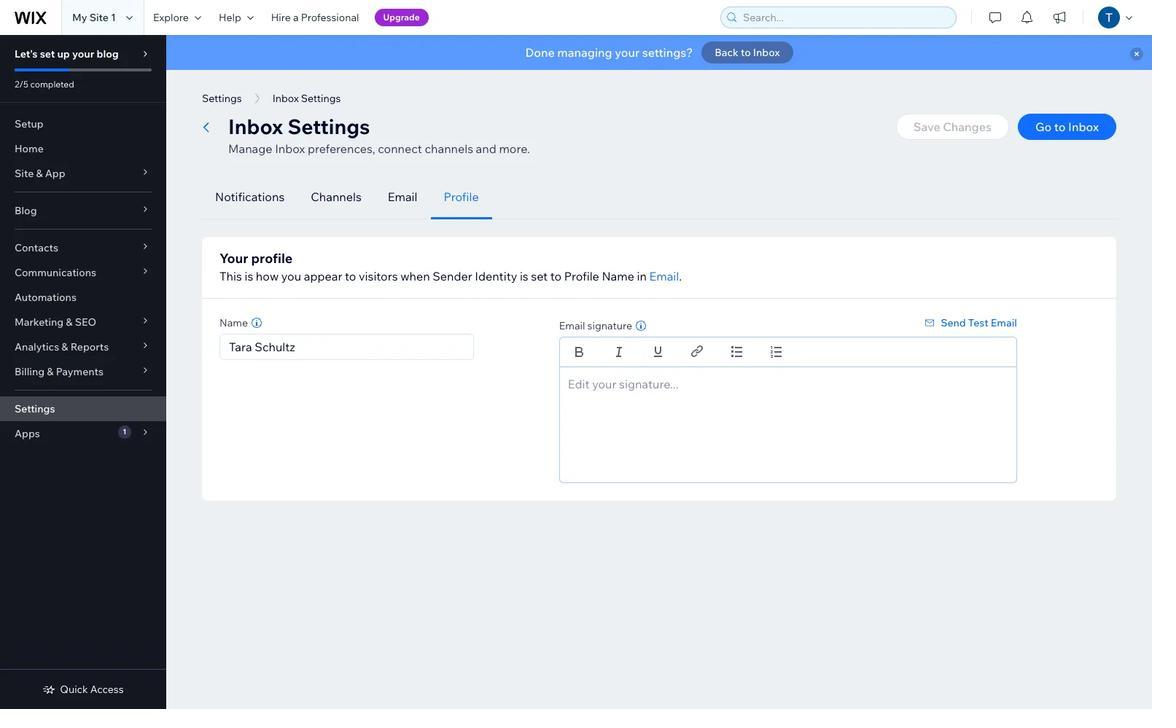 Task type: describe. For each thing, give the bounding box(es) containing it.
billing
[[15, 365, 45, 379]]

settings button
[[195, 88, 249, 109]]

1 is from the left
[[245, 269, 253, 284]]

blog button
[[0, 198, 166, 223]]

site & app
[[15, 167, 65, 180]]

your
[[220, 250, 248, 267]]

marketing & seo button
[[0, 310, 166, 335]]

your inside done managing your settings? alert
[[615, 45, 640, 60]]

1 inside the sidebar element
[[123, 427, 126, 437]]

a
[[293, 11, 299, 24]]

done managing your settings?
[[525, 45, 693, 60]]

set inside the sidebar element
[[40, 47, 55, 61]]

to inside button
[[741, 46, 751, 59]]

signature
[[588, 319, 632, 333]]

how
[[256, 269, 279, 284]]

payments
[[56, 365, 104, 379]]

setup
[[15, 117, 44, 131]]

settings link
[[0, 397, 166, 422]]

go to inbox
[[1036, 120, 1099, 134]]

& for analytics
[[61, 341, 68, 354]]

billing & payments
[[15, 365, 104, 379]]

contacts button
[[0, 236, 166, 260]]

automations
[[15, 291, 77, 304]]

marketing & seo
[[15, 316, 96, 329]]

billing & payments button
[[0, 360, 166, 384]]

professional
[[301, 11, 359, 24]]

.
[[679, 269, 682, 284]]

back
[[715, 46, 739, 59]]

sender
[[433, 269, 472, 284]]

channels
[[311, 190, 362, 204]]

quick access button
[[43, 683, 124, 697]]

to right appear
[[345, 269, 356, 284]]

my site 1
[[72, 11, 116, 24]]

back to inbox
[[715, 46, 780, 59]]

inbox up manage
[[228, 114, 283, 139]]

contacts
[[15, 241, 58, 255]]

1 vertical spatial name
[[220, 317, 248, 330]]

settings inside button
[[301, 92, 341, 105]]

0 horizontal spatial profile
[[444, 190, 479, 204]]

notifications
[[215, 190, 285, 204]]

seo
[[75, 316, 96, 329]]

home link
[[0, 136, 166, 161]]

preferences,
[[308, 141, 375, 156]]

quick
[[60, 683, 88, 697]]

completed
[[30, 79, 74, 90]]

done
[[525, 45, 555, 60]]

blog
[[15, 204, 37, 217]]

analytics & reports button
[[0, 335, 166, 360]]

set inside your profile this is how you appear to visitors when sender identity is set to profile name in email .
[[531, 269, 548, 284]]

back to inbox button
[[702, 42, 793, 63]]

email left signature
[[559, 319, 585, 333]]

let's
[[15, 47, 38, 61]]

this
[[220, 269, 242, 284]]

hire a professional link
[[262, 0, 368, 35]]

apps
[[15, 427, 40, 441]]

inbox settings manage inbox preferences, connect channels and more.
[[228, 114, 530, 156]]

upgrade
[[383, 12, 420, 23]]

& for billing
[[47, 365, 54, 379]]

setup link
[[0, 112, 166, 136]]

hire
[[271, 11, 291, 24]]

help button
[[210, 0, 262, 35]]

& for site
[[36, 167, 43, 180]]

automations link
[[0, 285, 166, 310]]

when
[[401, 269, 430, 284]]

settings inside inbox settings manage inbox preferences, connect channels and more.
[[288, 114, 370, 139]]

communications
[[15, 266, 96, 279]]

send
[[941, 317, 966, 330]]

blog
[[97, 47, 119, 61]]



Task type: vqa. For each thing, say whether or not it's contained in the screenshot.
Cash payment payment
no



Task type: locate. For each thing, give the bounding box(es) containing it.
is right identity
[[520, 269, 529, 284]]

set right identity
[[531, 269, 548, 284]]

1 down settings 'link'
[[123, 427, 126, 437]]

and
[[476, 141, 497, 156]]

site
[[89, 11, 109, 24], [15, 167, 34, 180]]

profile inside your profile this is how you appear to visitors when sender identity is set to profile name in email .
[[564, 269, 599, 284]]

inbox right manage
[[275, 141, 305, 156]]

email button
[[650, 268, 679, 285]]

hire a professional
[[271, 11, 359, 24]]

& left app
[[36, 167, 43, 180]]

to inside button
[[1055, 120, 1066, 134]]

reports
[[71, 341, 109, 354]]

2 is from the left
[[520, 269, 529, 284]]

access
[[90, 683, 124, 697]]

Enter your name here... field
[[225, 335, 469, 360]]

settings?
[[642, 45, 693, 60]]

done managing your settings? alert
[[166, 35, 1152, 70]]

0 horizontal spatial site
[[15, 167, 34, 180]]

to right the back
[[741, 46, 751, 59]]

& inside site & app dropdown button
[[36, 167, 43, 180]]

0 vertical spatial 1
[[111, 11, 116, 24]]

site inside dropdown button
[[15, 167, 34, 180]]

settings inside button
[[202, 92, 242, 105]]

1 horizontal spatial set
[[531, 269, 548, 284]]

settings
[[202, 92, 242, 105], [301, 92, 341, 105], [288, 114, 370, 139], [15, 403, 55, 416]]

name left in
[[602, 269, 634, 284]]

1
[[111, 11, 116, 24], [123, 427, 126, 437]]

profile down 'channels'
[[444, 190, 479, 204]]

you
[[281, 269, 301, 284]]

site right my
[[89, 11, 109, 24]]

name down "this"
[[220, 317, 248, 330]]

manage
[[228, 141, 272, 156]]

to
[[741, 46, 751, 59], [1055, 120, 1066, 134], [345, 269, 356, 284], [550, 269, 562, 284]]

managing
[[557, 45, 612, 60]]

& right billing
[[47, 365, 54, 379]]

0 vertical spatial profile
[[444, 190, 479, 204]]

more.
[[499, 141, 530, 156]]

& left seo
[[66, 316, 73, 329]]

go
[[1036, 120, 1052, 134]]

let's set up your blog
[[15, 47, 119, 61]]

& left 'reports'
[[61, 341, 68, 354]]

profile up email signature
[[564, 269, 599, 284]]

1 horizontal spatial site
[[89, 11, 109, 24]]

0 horizontal spatial name
[[220, 317, 248, 330]]

your inside the sidebar element
[[72, 47, 94, 61]]

to right go
[[1055, 120, 1066, 134]]

inbox inside the go to inbox button
[[1069, 120, 1099, 134]]

up
[[57, 47, 70, 61]]

send test email button
[[923, 317, 1017, 330]]

visitors
[[359, 269, 398, 284]]

2/5
[[15, 79, 28, 90]]

email right in
[[650, 269, 679, 284]]

go to inbox button
[[1018, 114, 1117, 140]]

analytics & reports
[[15, 341, 109, 354]]

my
[[72, 11, 87, 24]]

appear
[[304, 269, 342, 284]]

1 right my
[[111, 11, 116, 24]]

your profile this is how you appear to visitors when sender identity is set to profile name in email .
[[220, 250, 682, 284]]

communications button
[[0, 260, 166, 285]]

& inside marketing & seo popup button
[[66, 316, 73, 329]]

0 vertical spatial name
[[602, 269, 634, 284]]

& inside analytics & reports popup button
[[61, 341, 68, 354]]

name inside your profile this is how you appear to visitors when sender identity is set to profile name in email .
[[602, 269, 634, 284]]

your
[[615, 45, 640, 60], [72, 47, 94, 61]]

inbox right settings button
[[273, 92, 299, 105]]

1 vertical spatial 1
[[123, 427, 126, 437]]

is right "this"
[[245, 269, 253, 284]]

0 horizontal spatial is
[[245, 269, 253, 284]]

2/5 completed
[[15, 79, 74, 90]]

upgrade button
[[375, 9, 429, 26]]

home
[[15, 142, 44, 155]]

1 horizontal spatial your
[[615, 45, 640, 60]]

your left settings? at the top right of the page
[[615, 45, 640, 60]]

1 vertical spatial site
[[15, 167, 34, 180]]

send test email
[[941, 317, 1017, 330]]

0 vertical spatial site
[[89, 11, 109, 24]]

1 horizontal spatial is
[[520, 269, 529, 284]]

help
[[219, 11, 241, 24]]

None text field
[[559, 367, 1017, 484]]

inbox right go
[[1069, 120, 1099, 134]]

set
[[40, 47, 55, 61], [531, 269, 548, 284]]

identity
[[475, 269, 517, 284]]

inbox inside back to inbox button
[[753, 46, 780, 59]]

connect
[[378, 141, 422, 156]]

1 horizontal spatial profile
[[564, 269, 599, 284]]

sidebar element
[[0, 35, 166, 710]]

0 horizontal spatial 1
[[111, 11, 116, 24]]

inbox inside inbox settings button
[[273, 92, 299, 105]]

name
[[602, 269, 634, 284], [220, 317, 248, 330]]

0 horizontal spatial your
[[72, 47, 94, 61]]

inbox settings
[[273, 92, 341, 105]]

email signature
[[559, 319, 632, 333]]

email down connect
[[388, 190, 418, 204]]

settings inside 'link'
[[15, 403, 55, 416]]

quick access
[[60, 683, 124, 697]]

test
[[968, 317, 989, 330]]

inbox right the back
[[753, 46, 780, 59]]

inbox
[[753, 46, 780, 59], [273, 92, 299, 105], [228, 114, 283, 139], [1069, 120, 1099, 134], [275, 141, 305, 156]]

app
[[45, 167, 65, 180]]

0 vertical spatial set
[[40, 47, 55, 61]]

0 horizontal spatial set
[[40, 47, 55, 61]]

1 horizontal spatial name
[[602, 269, 634, 284]]

email inside your profile this is how you appear to visitors when sender identity is set to profile name in email .
[[650, 269, 679, 284]]

inbox settings button
[[265, 88, 348, 109]]

explore
[[153, 11, 189, 24]]

marketing
[[15, 316, 64, 329]]

& for marketing
[[66, 316, 73, 329]]

Search... field
[[739, 7, 952, 28]]

1 vertical spatial set
[[531, 269, 548, 284]]

to right identity
[[550, 269, 562, 284]]

& inside 'billing & payments' 'popup button'
[[47, 365, 54, 379]]

1 vertical spatial profile
[[564, 269, 599, 284]]

in
[[637, 269, 647, 284]]

profile
[[251, 250, 293, 267]]

channels
[[425, 141, 473, 156]]

profile
[[444, 190, 479, 204], [564, 269, 599, 284]]

email right test in the right top of the page
[[991, 317, 1017, 330]]

site & app button
[[0, 161, 166, 186]]

analytics
[[15, 341, 59, 354]]

set left up
[[40, 47, 55, 61]]

is
[[245, 269, 253, 284], [520, 269, 529, 284]]

&
[[36, 167, 43, 180], [66, 316, 73, 329], [61, 341, 68, 354], [47, 365, 54, 379]]

your right up
[[72, 47, 94, 61]]

email
[[388, 190, 418, 204], [650, 269, 679, 284], [991, 317, 1017, 330], [559, 319, 585, 333]]

site down home
[[15, 167, 34, 180]]

1 horizontal spatial 1
[[123, 427, 126, 437]]



